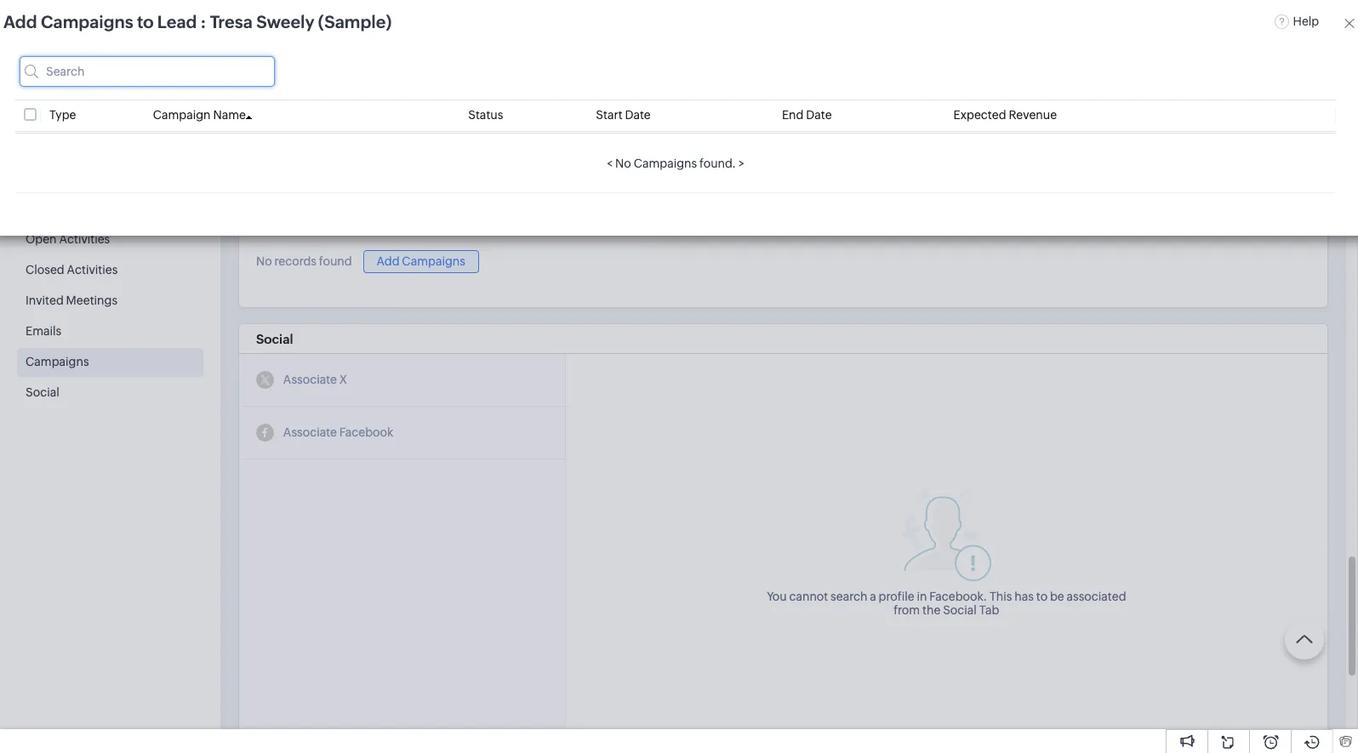 Task type: vqa. For each thing, say whether or not it's contained in the screenshot.
Profile icon
no



Task type: locate. For each thing, give the bounding box(es) containing it.
0 vertical spatial facebook
[[340, 426, 394, 440]]

1 horizontal spatial add
[[377, 254, 400, 268]]

add left crm at the left top of the page
[[3, 12, 37, 32]]

no left 'records'
[[256, 255, 272, 269]]

0 vertical spatial activities
[[59, 232, 110, 246]]

0 horizontal spatial to
[[137, 12, 154, 32]]

1 vertical spatial add
[[377, 254, 400, 268]]

tresa
[[210, 12, 253, 32], [148, 69, 190, 89]]

crm link
[[14, 12, 75, 30]]

0 vertical spatial to
[[137, 12, 154, 32]]

add campaigns
[[377, 254, 466, 268]]

0 horizontal spatial social
[[26, 386, 59, 399]]

date right end
[[807, 108, 832, 122]]

start date link
[[596, 108, 651, 122]]

2 date from the left
[[807, 108, 832, 122]]

0 horizontal spatial facebook
[[340, 426, 394, 440]]

1 date from the left
[[625, 108, 651, 122]]

(sample)
[[318, 12, 392, 32], [256, 69, 330, 89]]

profile
[[879, 590, 915, 604]]

social up associate x
[[256, 332, 293, 346]]

2 horizontal spatial social
[[944, 604, 977, 617]]

activities for closed activities
[[67, 263, 118, 277]]

tresa up campaign
[[148, 69, 190, 89]]

ms. tresa sweely (sample)
[[115, 69, 330, 89]]

sweely
[[256, 12, 315, 32], [194, 69, 252, 89]]

2 vertical spatial social
[[944, 604, 977, 617]]

facebook right in
[[930, 590, 984, 604]]

activities up the meetings
[[67, 263, 118, 277]]

x
[[340, 373, 347, 387]]

social down campaigns link
[[26, 386, 59, 399]]

date
[[625, 108, 651, 122], [807, 108, 832, 122]]

0 vertical spatial associate
[[283, 373, 337, 387]]

leads link
[[143, 0, 203, 41]]

1 vertical spatial (sample)
[[256, 69, 330, 89]]

ms.
[[115, 69, 144, 89]]

open activities
[[26, 232, 110, 246]]

social right the
[[944, 604, 977, 617]]

sweely up name
[[194, 69, 252, 89]]

1 horizontal spatial facebook
[[930, 590, 984, 604]]

add for add campaigns to lead  :  tresa sweely (sample)
[[3, 12, 37, 32]]

open activities link
[[26, 232, 110, 246]]

1 vertical spatial sweely
[[194, 69, 252, 89]]

>
[[739, 157, 745, 170]]

no
[[616, 157, 632, 170], [256, 255, 272, 269]]

to left be
[[1037, 590, 1048, 604]]

cannot
[[790, 590, 829, 604]]

start date
[[596, 108, 651, 122]]

0 horizontal spatial add
[[3, 12, 37, 32]]

0 vertical spatial no
[[616, 157, 632, 170]]

tresa right :
[[210, 12, 253, 32]]

start
[[596, 108, 623, 122]]

to
[[137, 12, 154, 32], [1037, 590, 1048, 604]]

closed activities link
[[26, 263, 118, 277]]

date for start date
[[625, 108, 651, 122]]

date for end date
[[807, 108, 832, 122]]

expected revenue
[[954, 108, 1058, 122]]

add right the found
[[377, 254, 400, 268]]

a
[[870, 590, 877, 604]]

to left leads
[[137, 12, 154, 32]]

you cannot search a profile in facebook
[[767, 590, 984, 604]]

campaign name link
[[153, 108, 252, 122]]

1 vertical spatial facebook
[[930, 590, 984, 604]]

related list
[[26, 138, 99, 152]]

0 vertical spatial add
[[3, 12, 37, 32]]

associate for x
[[283, 373, 337, 387]]

to inside the ". this has to be associated from the social tab"
[[1037, 590, 1048, 604]]

add
[[3, 12, 37, 32], [377, 254, 400, 268]]

facebook
[[340, 426, 394, 440], [930, 590, 984, 604]]

sweely right :
[[256, 12, 315, 32]]

1 horizontal spatial tresa
[[210, 12, 253, 32]]

emails
[[26, 324, 61, 338]]

activities up the closed activities link
[[59, 232, 110, 246]]

activities
[[59, 232, 110, 246], [67, 263, 118, 277]]

1 vertical spatial tresa
[[148, 69, 190, 89]]

records
[[275, 255, 317, 269]]

has
[[1015, 590, 1034, 604]]

1 horizontal spatial date
[[807, 108, 832, 122]]

associate down associate x
[[283, 426, 337, 440]]

campaigns
[[41, 12, 133, 32], [634, 157, 698, 170], [402, 254, 466, 268], [26, 355, 89, 369]]

activities for open activities
[[59, 232, 110, 246]]

social inside the ". this has to be associated from the social tab"
[[944, 604, 977, 617]]

type
[[49, 108, 76, 122]]

1 horizontal spatial to
[[1037, 590, 1048, 604]]

deals
[[375, 14, 405, 28]]

1 vertical spatial to
[[1037, 590, 1048, 604]]

2 associate from the top
[[283, 426, 337, 440]]

0 vertical spatial tresa
[[210, 12, 253, 32]]

search
[[831, 590, 868, 604]]

no right <
[[616, 157, 632, 170]]

1 associate from the top
[[283, 373, 337, 387]]

home
[[96, 14, 130, 28]]

date right start
[[625, 108, 651, 122]]

0 horizontal spatial no
[[256, 255, 272, 269]]

found
[[319, 255, 352, 269]]

0 horizontal spatial date
[[625, 108, 651, 122]]

:
[[201, 12, 206, 32]]

social
[[256, 332, 293, 346], [26, 386, 59, 399], [944, 604, 977, 617]]

1 vertical spatial activities
[[67, 263, 118, 277]]

end date
[[782, 108, 832, 122]]

1 horizontal spatial sweely
[[256, 12, 315, 32]]

revenue
[[1009, 108, 1058, 122]]

associate
[[283, 373, 337, 387], [283, 426, 337, 440]]

1 horizontal spatial social
[[256, 332, 293, 346]]

1 vertical spatial associate
[[283, 426, 337, 440]]

facebook down x
[[340, 426, 394, 440]]

associate left x
[[283, 373, 337, 387]]

end
[[782, 108, 804, 122]]

invited meetings link
[[26, 294, 118, 307]]

status link
[[468, 108, 503, 122]]



Task type: describe. For each thing, give the bounding box(es) containing it.
add campaigns to lead  :  tresa sweely (sample)
[[3, 12, 392, 32]]

be
[[1051, 590, 1065, 604]]

list
[[74, 138, 96, 152]]

closed
[[26, 263, 64, 277]]

1 horizontal spatial no
[[616, 157, 632, 170]]

related
[[26, 138, 72, 152]]

expected revenue link
[[954, 108, 1058, 122]]

contacts
[[217, 14, 267, 28]]

tab
[[980, 604, 1000, 617]]

found.
[[700, 157, 736, 170]]

0 vertical spatial social
[[256, 332, 293, 346]]

closed activities
[[26, 263, 118, 277]]

expected
[[954, 108, 1007, 122]]

add campaigns link
[[363, 250, 479, 273]]

leads
[[157, 14, 190, 28]]

invited meetings
[[26, 294, 118, 307]]

you
[[767, 590, 787, 604]]

crm
[[41, 12, 75, 30]]

no records found
[[256, 255, 352, 269]]

Search text field
[[20, 56, 275, 87]]

. this has to be associated from the social tab
[[894, 590, 1127, 617]]

status
[[468, 108, 503, 122]]

home link
[[82, 0, 143, 41]]

0 vertical spatial sweely
[[256, 12, 315, 32]]

associated
[[1067, 590, 1127, 604]]

help link
[[1275, 14, 1320, 28]]

type link
[[49, 108, 76, 122]]

in
[[917, 590, 928, 604]]

social link
[[26, 386, 59, 399]]

<
[[607, 157, 613, 170]]

meetings
[[66, 294, 118, 307]]

end date link
[[782, 108, 832, 122]]

add for add campaigns
[[377, 254, 400, 268]]

1 vertical spatial social
[[26, 386, 59, 399]]

associate x
[[283, 373, 347, 387]]

lead
[[157, 12, 197, 32]]

from
[[894, 604, 921, 617]]

help
[[1294, 14, 1320, 28]]

< no campaigns found. >
[[607, 157, 745, 170]]

campaign
[[153, 108, 211, 122]]

campaigns link
[[26, 355, 89, 369]]

campaign name
[[153, 108, 246, 122]]

next record image
[[1321, 75, 1332, 86]]

contacts link
[[203, 0, 281, 41]]

.
[[984, 590, 988, 604]]

0 horizontal spatial sweely
[[194, 69, 252, 89]]

emails link
[[26, 324, 61, 338]]

deals link
[[361, 0, 419, 41]]

associate facebook
[[283, 426, 394, 440]]

the
[[923, 604, 941, 617]]

1 vertical spatial no
[[256, 255, 272, 269]]

invited
[[26, 294, 64, 307]]

open
[[26, 232, 57, 246]]

this
[[990, 590, 1013, 604]]

previous record image
[[1293, 75, 1300, 86]]

0 vertical spatial (sample)
[[318, 12, 392, 32]]

associate for facebook
[[283, 426, 337, 440]]

name
[[213, 108, 246, 122]]

0 horizontal spatial tresa
[[148, 69, 190, 89]]

accounts link
[[281, 0, 361, 41]]

accounts
[[294, 14, 348, 28]]



